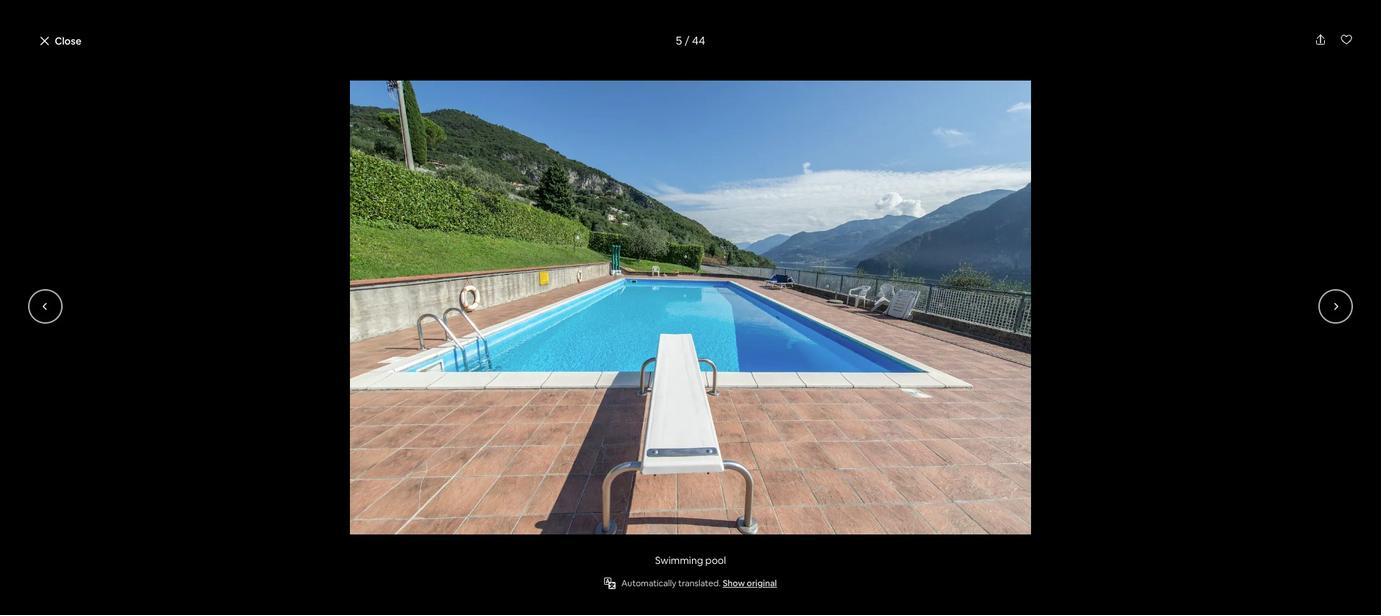 Task type: locate. For each thing, give the bounding box(es) containing it.
share button
[[984, 76, 1040, 101]]

living room with lake and mountain views. wonderful image
[[688, 435, 952, 612], [688, 435, 952, 612]]

riva,
[[421, 459, 455, 480]]

automatically
[[621, 578, 676, 590]]

loved
[[499, 535, 529, 550]]

reviews
[[700, 555, 733, 566]]

· left 1
[[444, 481, 446, 496]]

most
[[469, 535, 497, 550]]

original
[[747, 578, 777, 590]]

2 piscina image from the top
[[892, 281, 1088, 437]]

automatically translated. show original
[[621, 578, 777, 590]]

piscina image
[[892, 114, 1088, 275], [892, 281, 1088, 437]]

3
[[406, 481, 412, 496]]

/
[[685, 33, 689, 48]]

385 reviews
[[700, 535, 733, 566]]

0 vertical spatial show
[[985, 401, 1011, 414]]

show all photos button
[[957, 395, 1071, 420]]

0 vertical spatial piscina image
[[892, 114, 1088, 275]]

airbnb,
[[409, 549, 448, 565]]

one of the most loved homes on airbnb, according to guests
[[409, 535, 584, 565]]

translated.
[[678, 578, 721, 590]]

total
[[838, 498, 860, 511]]

all
[[1013, 401, 1024, 414]]

on
[[570, 535, 584, 550]]

dialog
[[0, 0, 1381, 616]]

any week
[[649, 22, 695, 35]]

1 vertical spatial show
[[723, 578, 745, 590]]

show original button
[[723, 578, 777, 590]]

entire
[[282, 459, 325, 480]]

·
[[401, 481, 403, 496], [444, 481, 446, 496]]

1 vertical spatial piscina image
[[892, 281, 1088, 437]]

swimming
[[655, 554, 703, 567]]

vista dal terrazzo di casa. superlativa image
[[691, 114, 887, 275]]

pool
[[705, 554, 726, 567]]

1 horizontal spatial show
[[985, 401, 1011, 414]]

terrace with pool view and lake view image
[[418, 72, 952, 430], [418, 72, 952, 430]]

1
[[449, 481, 454, 496]]

show left all
[[985, 401, 1011, 414]]

show left original
[[723, 578, 745, 590]]

· left 3
[[401, 481, 403, 496]]

1 piscina image from the top
[[892, 114, 1088, 275]]

bath
[[456, 481, 481, 496]]

guests
[[522, 549, 559, 565]]

1 horizontal spatial ·
[[444, 481, 446, 496]]

luxurious.
[[308, 73, 398, 98]]

rental
[[328, 459, 370, 480]]

photos
[[1026, 401, 1060, 414]]

swimming pool image
[[69, 81, 1312, 535], [69, 81, 1312, 535]]

view from the house's terrace. superlative image
[[418, 435, 682, 612], [418, 435, 682, 612]]

0 horizontal spatial ·
[[401, 481, 403, 496]]

share
[[1008, 82, 1034, 95]]

show
[[985, 401, 1011, 414], [723, 578, 745, 590]]



Task type: vqa. For each thing, say whether or not it's contained in the screenshot.
loved
yes



Task type: describe. For each thing, give the bounding box(es) containing it.
to
[[508, 549, 520, 565]]

$325 aud total before taxes
[[838, 477, 921, 511]]

show all photos
[[985, 401, 1060, 414]]

the
[[448, 535, 466, 550]]

0 horizontal spatial show
[[723, 578, 745, 590]]

4.85
[[628, 535, 659, 556]]

2
[[334, 481, 341, 496]]

Any week search field
[[558, 12, 812, 46]]

bedrooms
[[343, 481, 398, 496]]

view.
[[462, 73, 507, 98]]

any week button
[[636, 12, 707, 46]]

44
[[692, 33, 705, 48]]

italy
[[458, 459, 490, 480]]

unit
[[373, 459, 402, 480]]

swimming pool
[[655, 554, 726, 567]]

any
[[649, 22, 667, 35]]

guest
[[328, 535, 365, 551]]

week
[[669, 22, 695, 35]]

show inside button
[[985, 401, 1011, 414]]

homes
[[531, 535, 568, 550]]

luxurious. lovely view.
[[308, 73, 507, 98]]

soggiorno con vista lago e montagne. meraviglioso image
[[691, 281, 887, 437]]

beds
[[415, 481, 441, 496]]

taxes
[[896, 498, 921, 511]]

in
[[405, 459, 418, 480]]

favorite
[[322, 548, 371, 564]]

1 · from the left
[[401, 481, 403, 496]]

according
[[451, 549, 505, 565]]

before
[[863, 498, 894, 511]]

$325 aud
[[838, 477, 912, 498]]

terrazzo vista piscina e vista lago image
[[282, 114, 685, 437]]

guest favorite
[[322, 535, 371, 564]]

entire rental unit in riva, italy 2 bedrooms · 3 beds · 1 bath
[[282, 459, 490, 496]]

385
[[703, 535, 730, 556]]

lovely
[[402, 73, 458, 98]]

2 · from the left
[[444, 481, 446, 496]]

one
[[409, 535, 431, 550]]

5 / 44
[[676, 33, 705, 48]]

5
[[676, 33, 682, 48]]

of
[[434, 535, 445, 550]]



